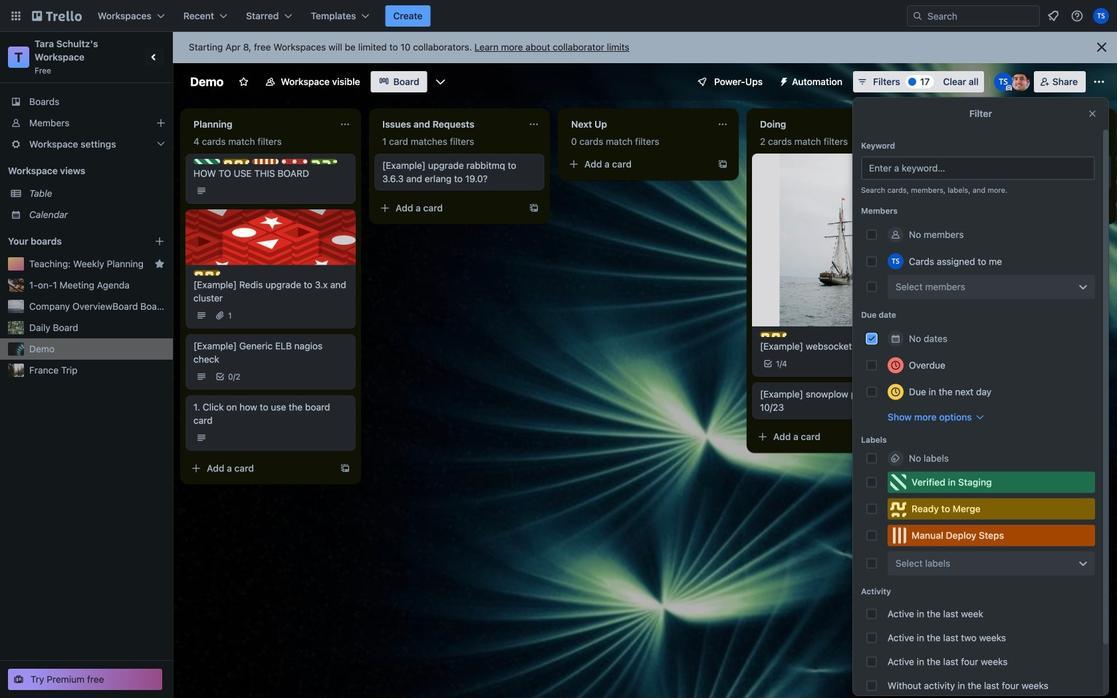 Task type: describe. For each thing, give the bounding box(es) containing it.
0 vertical spatial tara schultz (taraschultz7) image
[[1094, 8, 1110, 24]]

star or unstar board image
[[238, 76, 249, 87]]

1 vertical spatial tara schultz (taraschultz7) image
[[994, 73, 1013, 91]]

close popover image
[[1088, 108, 1098, 119]]

customize views image
[[434, 75, 447, 88]]

1 create from template… image from the left
[[529, 203, 539, 214]]

0 horizontal spatial tara schultz (taraschultz7) image
[[888, 253, 904, 269]]

1 vertical spatial color: orange, title: "manual deploy steps" element
[[888, 525, 1096, 546]]

starred icon image
[[154, 259, 165, 269]]

1 horizontal spatial create from template… image
[[718, 159, 728, 170]]

add board image
[[154, 236, 165, 247]]

workspace navigation collapse icon image
[[145, 48, 164, 67]]

your boards with 6 items element
[[8, 233, 134, 249]]

Board name text field
[[184, 71, 230, 92]]



Task type: vqa. For each thing, say whether or not it's contained in the screenshot.
Board name text field
yes



Task type: locate. For each thing, give the bounding box(es) containing it.
None text field
[[186, 114, 335, 135], [752, 114, 901, 135], [186, 114, 335, 135], [752, 114, 901, 135]]

color: orange, title: "manual deploy steps" element
[[252, 159, 279, 164], [888, 525, 1096, 546]]

0 vertical spatial create from template… image
[[718, 159, 728, 170]]

sm image
[[774, 71, 792, 90]]

0 horizontal spatial james peterson (jamespeterson93) image
[[901, 356, 917, 372]]

None text field
[[375, 114, 524, 135], [563, 114, 712, 135], [375, 114, 524, 135], [563, 114, 712, 135]]

0 horizontal spatial color: orange, title: "manual deploy steps" element
[[252, 159, 279, 164]]

1 horizontal spatial create from template… image
[[1096, 203, 1106, 214]]

primary element
[[0, 0, 1118, 32]]

color: red, title: "unshippable!" element
[[281, 159, 308, 164]]

0 vertical spatial color: green, title: "verified in staging" element
[[194, 159, 220, 164]]

0 horizontal spatial create from template… image
[[529, 203, 539, 214]]

0 vertical spatial james peterson (jamespeterson93) image
[[1012, 73, 1030, 91]]

Enter a keyword… text field
[[861, 156, 1096, 180]]

back to home image
[[32, 5, 82, 27]]

1 horizontal spatial color: orange, title: "manual deploy steps" element
[[888, 525, 1096, 546]]

search image
[[913, 11, 923, 21]]

1 horizontal spatial james peterson (jamespeterson93) image
[[1012, 73, 1030, 91]]

1 vertical spatial james peterson (jamespeterson93) image
[[901, 356, 917, 372]]

tara schultz (taraschultz7) image
[[1094, 8, 1110, 24], [994, 73, 1013, 91], [888, 253, 904, 269]]

1 vertical spatial create from template… image
[[340, 463, 351, 474]]

2 create from template… image from the left
[[1096, 203, 1106, 214]]

color: lime, title: "secrets" element
[[311, 159, 337, 164]]

1 horizontal spatial color: green, title: "verified in staging" element
[[888, 472, 1096, 493]]

0 vertical spatial color: orange, title: "manual deploy steps" element
[[252, 159, 279, 164]]

0 horizontal spatial color: green, title: "verified in staging" element
[[194, 159, 220, 164]]

Search field
[[907, 5, 1040, 27]]

1 vertical spatial color: green, title: "verified in staging" element
[[888, 472, 1096, 493]]

create from template… image
[[529, 203, 539, 214], [1096, 203, 1106, 214]]

james peterson (jamespeterson93) image
[[1012, 73, 1030, 91], [901, 356, 917, 372]]

2 vertical spatial tara schultz (taraschultz7) image
[[888, 253, 904, 269]]

color: green, title: "verified in staging" element
[[194, 159, 220, 164], [888, 472, 1096, 493]]

1 horizontal spatial tara schultz (taraschultz7) image
[[994, 73, 1013, 91]]

color: yellow, title: "ready to merge" element
[[223, 159, 249, 164], [194, 270, 220, 276], [760, 332, 787, 337], [888, 499, 1096, 520]]

this member is an admin of this board. image
[[1006, 85, 1012, 91]]

create from template… image
[[718, 159, 728, 170], [340, 463, 351, 474]]

0 horizontal spatial create from template… image
[[340, 463, 351, 474]]

show menu image
[[1093, 75, 1106, 88]]

open information menu image
[[1071, 9, 1084, 23]]

0 notifications image
[[1046, 8, 1062, 24]]

2 horizontal spatial tara schultz (taraschultz7) image
[[1094, 8, 1110, 24]]



